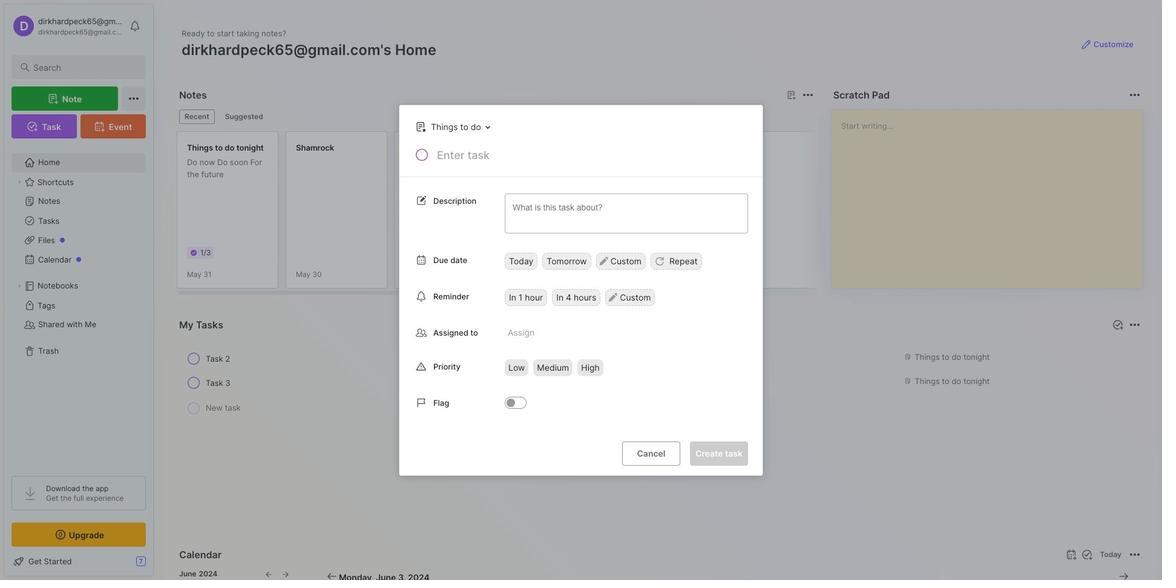 Task type: locate. For each thing, give the bounding box(es) containing it.
What is this task about? text field
[[505, 193, 748, 233]]

tree
[[4, 146, 153, 466]]

Enter task text field
[[436, 147, 748, 168]]

0 vertical spatial new task image
[[1112, 319, 1125, 331]]

0 vertical spatial row group
[[177, 131, 1049, 296]]

1 vertical spatial new task image
[[1081, 549, 1093, 561]]

new task image
[[1112, 319, 1125, 331], [1081, 549, 1093, 561]]

tab
[[179, 110, 215, 124], [220, 110, 269, 124]]

1 vertical spatial row group
[[177, 347, 1144, 426]]

none search field inside main element
[[33, 60, 135, 74]]

1 row group from the top
[[177, 131, 1049, 296]]

1 horizontal spatial tab
[[220, 110, 269, 124]]

None search field
[[33, 60, 135, 74]]

Start writing… text field
[[842, 110, 1143, 279]]

Search text field
[[33, 62, 135, 73]]

row group
[[177, 131, 1049, 296], [177, 347, 1144, 426]]

0 horizontal spatial tab
[[179, 110, 215, 124]]

tab list
[[179, 110, 812, 124]]



Task type: vqa. For each thing, say whether or not it's contained in the screenshot.
( for Notes
no



Task type: describe. For each thing, give the bounding box(es) containing it.
0 horizontal spatial new task image
[[1081, 549, 1093, 561]]

new evernote calendar event image
[[1064, 548, 1079, 563]]

Go to note or move task field
[[410, 118, 495, 135]]

expand notebooks image
[[16, 283, 23, 290]]

2 row group from the top
[[177, 347, 1144, 426]]

2 tab from the left
[[220, 110, 269, 124]]

1 tab from the left
[[179, 110, 215, 124]]

1 horizontal spatial new task image
[[1112, 319, 1125, 331]]

main element
[[0, 0, 157, 581]]

tree inside main element
[[4, 146, 153, 466]]



